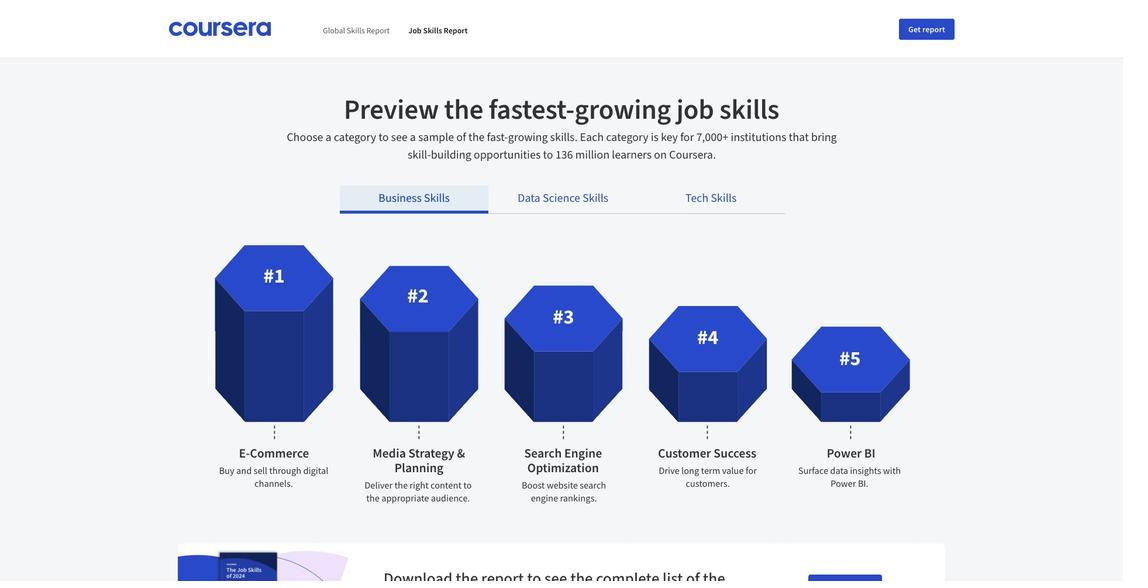 Task type: vqa. For each thing, say whether or not it's contained in the screenshot.
'years'
no



Task type: locate. For each thing, give the bounding box(es) containing it.
1 horizontal spatial report
[[444, 25, 468, 35]]

skills right global
[[347, 25, 365, 35]]

1 horizontal spatial skills
[[423, 25, 442, 35]]

job skills report
[[409, 25, 468, 35]]

skills
[[347, 25, 365, 35], [423, 25, 442, 35]]

report right job
[[444, 25, 468, 35]]

2 report from the left
[[444, 25, 468, 35]]

2 skills from the left
[[423, 25, 442, 35]]

get report button
[[899, 18, 955, 40]]

0 horizontal spatial skills
[[347, 25, 365, 35]]

report for global skills report
[[367, 25, 390, 35]]

global skills report
[[323, 25, 390, 35]]

job
[[409, 25, 422, 35]]

0 horizontal spatial report
[[367, 25, 390, 35]]

job skills report link
[[409, 25, 468, 35]]

report
[[923, 24, 946, 34]]

report left job
[[367, 25, 390, 35]]

get report
[[909, 24, 946, 34]]

skills right job
[[423, 25, 442, 35]]

report
[[367, 25, 390, 35], [444, 25, 468, 35]]

1 report from the left
[[367, 25, 390, 35]]

1 skills from the left
[[347, 25, 365, 35]]

get
[[909, 24, 921, 34]]



Task type: describe. For each thing, give the bounding box(es) containing it.
global
[[323, 25, 345, 35]]

skills for job
[[423, 25, 442, 35]]

coursera logo image
[[169, 22, 272, 36]]

report for job skills report
[[444, 25, 468, 35]]

skills for global
[[347, 25, 365, 35]]

global skills report link
[[323, 25, 390, 35]]



